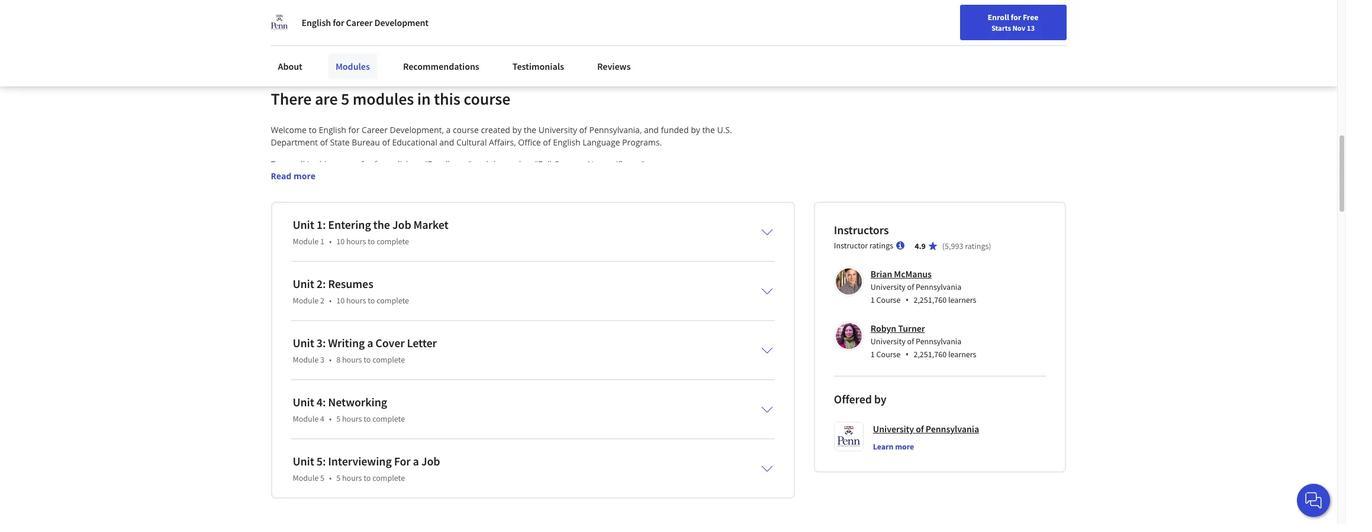 Task type: describe. For each thing, give the bounding box(es) containing it.
instructor
[[834, 240, 868, 251]]

interests
[[411, 246, 444, 257]]

a inside unit 5: interviewing for a job module 5 • 5 hours to complete
[[413, 454, 419, 469]]

read
[[271, 170, 292, 182]]

articles
[[609, 370, 637, 381]]

development
[[375, 17, 429, 28]]

that
[[347, 246, 362, 257]]

0 vertical spatial on
[[323, 15, 334, 26]]

pennsylvania for turner
[[916, 336, 962, 347]]

speakers
[[449, 183, 484, 195]]

the up cover on the left
[[595, 246, 608, 257]]

opportunity
[[685, 208, 731, 220]]

goals.
[[321, 233, 343, 244]]

complete for for
[[373, 473, 405, 484]]

1 horizontal spatial interview
[[582, 196, 618, 207]]

anyone
[[271, 295, 300, 307]]

english up state
[[319, 124, 346, 135]]

2 vertical spatial on
[[331, 270, 341, 282]]

testimonials
[[513, 60, 564, 72]]

building
[[419, 221, 450, 232]]

university up learn more
[[873, 423, 914, 435]]

you right if
[[425, 295, 439, 307]]

commons
[[271, 345, 311, 356]]

5 down 5:
[[320, 473, 325, 484]]

career
[[348, 221, 372, 232]]

mcmanus
[[894, 268, 932, 280]]

2 vertical spatial pennsylvania
[[926, 423, 980, 435]]

english left social
[[302, 17, 331, 28]]

job inside unit 1: entering the job market module 1 • 10 hours to complete
[[393, 217, 411, 232]]

for left the 'free.'
[[384, 295, 395, 307]]

• inside unit 2: resumes module 2 • 10 hours to complete
[[329, 295, 332, 306]]

native
[[394, 183, 417, 195]]

chat with us image
[[1305, 492, 1324, 511]]

unit for unit 4: networking
[[293, 395, 314, 410]]

give
[[636, 208, 652, 220]]

the down speakers
[[460, 196, 472, 207]]

and up "enroll on the top left
[[440, 137, 454, 148]]

vocabulary
[[472, 221, 514, 232]]

robyn turner link
[[871, 323, 925, 334]]

this down resumes
[[340, 295, 354, 307]]

0 vertical spatial language
[[594, 221, 630, 232]]

for left re-
[[497, 333, 508, 344]]

0 horizontal spatial global
[[322, 221, 346, 232]]

certificate
[[563, 295, 602, 307]]

brian mcmanus university of pennsylvania 1 course • 2,251,760 learners
[[871, 268, 977, 307]]

a right at on the left
[[649, 370, 654, 381]]

the left 'united'
[[662, 196, 674, 207]]

about
[[278, 60, 303, 72]]

also
[[619, 208, 634, 220]]

comparing
[[293, 208, 335, 220]]

pennsylvania for mcmanus
[[916, 282, 962, 292]]

0 vertical spatial process
[[620, 196, 650, 207]]

will left also
[[604, 208, 616, 220]]

for inside welcome to english for career development, a course created by the university of pennsylvania, and funded by the u.s. department of state bureau of educational and cultural affairs, office of english language programs.
[[349, 124, 360, 135]]

1 for brian mcmanus
[[871, 295, 875, 305]]

instructors
[[834, 223, 889, 237]]

( 5,993 ratings )
[[943, 241, 992, 252]]

by up office
[[513, 124, 522, 135]]

will up 'clear'
[[512, 246, 524, 257]]

english up learn
[[419, 183, 447, 195]]

1 vertical spatial in
[[386, 258, 393, 269]]

is
[[317, 183, 323, 195]]

modules
[[336, 60, 370, 72]]

2 inside to enroll in this course for free, click on "enroll now" and then select "full course.  no certificate." this course is designed for non-native english speakers who are interested in advancing their careers in the global marketplace.  in this course, you will learn about the job search, application, and interview process in the united states, while comparing and contrasting the same process in your home country. this course will also give you the opportunity to explore your global career path, while building your vocabulary and improving your language skills to achieve your professional goals. the first unit in this course will introduce the u.s. job application process and provide strategies for identifying the jobs that match your interests and skills. unit 2 will take you through the steps necessary to produce a professional-looking resume. in unit 3, you will work to develop a clear and concise cover letter. the final unit of the course focuses on networking and interview skills. anyone may take this course for free. if you want to get a coursera verified certificate for free, please fill out the financial aid form. unless otherwise noted, all course materials are available for re-use, repurposing and free distribution under a creative commons 4.0 attribution license. supplemental reading materials were provided by newsela, which publishes daily news articles at a level that's just right for each english language learner.
[[505, 246, 510, 257]]

unit 3: writing a cover letter module 3 • 8 hours to complete
[[293, 336, 437, 365]]

course for brian
[[877, 295, 901, 305]]

0 vertical spatial in
[[325, 196, 333, 207]]

3
[[320, 355, 325, 365]]

country.
[[524, 208, 555, 220]]

educational
[[392, 137, 437, 148]]

under
[[670, 333, 693, 344]]

for left each
[[271, 382, 282, 394]]

were
[[397, 370, 416, 381]]

0 vertical spatial skills.
[[464, 246, 484, 257]]

module inside unit 4: networking module 4 • 5 hours to complete
[[293, 414, 319, 424]]

your up application
[[575, 221, 592, 232]]

the down vocabulary
[[505, 233, 517, 244]]

5 down modules link
[[341, 88, 350, 109]]

(
[[943, 241, 945, 252]]

5,993
[[945, 241, 964, 252]]

english up 4:
[[305, 382, 332, 394]]

to right "opportunity"
[[733, 208, 741, 220]]

english up 'course.' at the left top
[[553, 137, 581, 148]]

to left get
[[462, 295, 470, 307]]

share it on social media and in your performance review
[[291, 15, 513, 26]]

and right media
[[387, 15, 402, 26]]

1 vertical spatial the
[[641, 258, 655, 269]]

testimonials link
[[506, 53, 571, 79]]

course down resumes
[[356, 295, 382, 307]]

introduce
[[465, 233, 503, 244]]

by right offered
[[875, 392, 887, 407]]

for right strategies
[[716, 233, 728, 244]]

1 vertical spatial skills.
[[443, 270, 464, 282]]

0 horizontal spatial take
[[321, 295, 338, 307]]

professional
[[271, 233, 319, 244]]

a right produce
[[718, 246, 722, 257]]

steps
[[610, 246, 630, 257]]

your down "opportunity"
[[694, 221, 712, 232]]

office
[[518, 137, 541, 148]]

bureau
[[352, 137, 380, 148]]

course for robyn
[[877, 349, 901, 360]]

to inside welcome to english for career development, a course created by the university of pennsylvania, and funded by the u.s. department of state bureau of educational and cultural affairs, office of english language programs.
[[309, 124, 317, 135]]

distribution
[[623, 333, 668, 344]]

to inside unit 3: writing a cover letter module 3 • 8 hours to complete
[[364, 355, 371, 365]]

• inside unit 1: entering the job market module 1 • 10 hours to complete
[[329, 236, 332, 247]]

you down application
[[545, 246, 560, 257]]

your right match
[[391, 246, 409, 257]]

provide
[[645, 233, 674, 244]]

a left 'clear'
[[517, 258, 522, 269]]

3,
[[412, 258, 419, 269]]

department
[[271, 137, 318, 148]]

unit 1: entering the job market module 1 • 10 hours to complete
[[293, 217, 449, 247]]

and down the home
[[516, 221, 531, 232]]

robyn turner image
[[836, 323, 862, 349]]

u.s. inside welcome to english for career development, a course created by the university of pennsylvania, and funded by the u.s. department of state bureau of educational and cultural affairs, office of english language programs.
[[717, 124, 732, 135]]

career right the it
[[346, 17, 373, 28]]

to inside unit 1: entering the job market module 1 • 10 hours to complete
[[368, 236, 375, 247]]

enroll
[[283, 159, 305, 170]]

creative
[[702, 333, 734, 344]]

and up the 'free.'
[[389, 270, 403, 282]]

to up provide at the top of the page
[[653, 221, 661, 232]]

to right work
[[474, 258, 482, 269]]

affairs,
[[489, 137, 516, 148]]

learner.
[[372, 382, 402, 394]]

a right under
[[695, 333, 700, 344]]

first
[[362, 233, 377, 244]]

unit for unit 2: resumes
[[293, 276, 314, 291]]

complete for a
[[373, 355, 405, 365]]

networking
[[328, 395, 387, 410]]

course up marketplace.
[[289, 183, 315, 195]]

application
[[551, 233, 594, 244]]

letter
[[407, 336, 437, 350]]

0 horizontal spatial ratings
[[870, 240, 894, 251]]

job inside unit 5: interviewing for a job module 5 • 5 hours to complete
[[421, 454, 440, 469]]

that's
[[675, 370, 697, 381]]

5 down interviewing
[[337, 473, 341, 484]]

united
[[676, 196, 702, 207]]

get
[[472, 295, 484, 307]]

the up 'united'
[[672, 183, 685, 195]]

re-
[[510, 333, 521, 344]]

a right get
[[487, 295, 491, 307]]

your up vocabulary
[[479, 208, 497, 220]]

career right new
[[1061, 14, 1083, 24]]

review
[[486, 15, 513, 26]]

will up work
[[450, 233, 463, 244]]

you down interests
[[421, 258, 436, 269]]

cultural
[[457, 137, 487, 148]]

and right 'clear'
[[545, 258, 559, 269]]

brian mcmanus image
[[836, 269, 862, 295]]

and up career
[[337, 208, 352, 220]]

the inside unit 1: entering the job market module 1 • 10 hours to complete
[[373, 217, 390, 232]]

career inside welcome to english for career development, a course created by the university of pennsylvania, and funded by the u.s. department of state bureau of educational and cultural affairs, office of english language programs.
[[362, 124, 388, 135]]

you right give
[[654, 208, 668, 220]]

nov
[[1013, 23, 1026, 33]]

performance
[[434, 15, 485, 26]]

course.
[[554, 159, 584, 170]]

this up is
[[317, 159, 331, 170]]

hours for entering
[[346, 236, 366, 247]]

0 vertical spatial materials
[[408, 333, 444, 344]]

unit for unit 1: entering the job market
[[293, 217, 314, 232]]

course down building
[[422, 233, 448, 244]]

1 vertical spatial on
[[413, 159, 423, 170]]

module for 1:
[[293, 236, 319, 247]]

cover
[[376, 336, 405, 350]]

concise
[[562, 258, 590, 269]]

for up course,
[[363, 183, 374, 195]]

10 inside unit 2: resumes module 2 • 10 hours to complete
[[337, 295, 345, 306]]

you down non- on the top left
[[381, 196, 396, 207]]

the right out
[[691, 295, 704, 307]]

at
[[639, 370, 647, 381]]

for right certificate
[[604, 295, 615, 307]]

all
[[368, 333, 377, 344]]

to inside unit 5: interviewing for a job module 5 • 5 hours to complete
[[364, 473, 371, 484]]

professional-
[[271, 258, 321, 269]]

of inside to enroll in this course for free, click on "enroll now" and then select "full course.  no certificate." this course is designed for non-native english speakers who are interested in advancing their careers in the global marketplace.  in this course, you will learn about the job search, application, and interview process in the united states, while comparing and contrasting the same process in your home country. this course will also give you the opportunity to explore your global career path, while building your vocabulary and improving your language skills to achieve your professional goals. the first unit in this course will introduce the u.s. job application process and provide strategies for identifying the jobs that match your interests and skills. unit 2 will take you through the steps necessary to produce a professional-looking resume. in unit 3, you will work to develop a clear and concise cover letter. the final unit of the course focuses on networking and interview skills. anyone may take this course for free. if you want to get a coursera verified certificate for free, please fill out the financial aid form. unless otherwise noted, all course materials are available for re-use, repurposing and free distribution under a creative commons 4.0 attribution license. supplemental reading materials were provided by newsela, which publishes daily news articles at a level that's just right for each english language learner.
[[693, 258, 701, 269]]

the down produce
[[703, 258, 716, 269]]

complete inside unit 4: networking module 4 • 5 hours to complete
[[373, 414, 405, 424]]

0 vertical spatial free,
[[374, 159, 392, 170]]

provided
[[418, 370, 452, 381]]

this down recommendations "link" at the top of page
[[434, 88, 461, 109]]

resumes
[[328, 276, 374, 291]]

university inside welcome to english for career development, a course created by the university of pennsylvania, and funded by the u.s. department of state bureau of educational and cultural affairs, office of english language programs.
[[539, 124, 577, 135]]

please
[[637, 295, 662, 307]]

noted,
[[341, 333, 366, 344]]

1 horizontal spatial this
[[558, 208, 573, 220]]

market
[[414, 217, 449, 232]]

your up introduce
[[452, 221, 470, 232]]



Task type: vqa. For each thing, say whether or not it's contained in the screenshot.
Courses LINK associated with first Testimonials link from the bottom of the page Outcomes link
no



Task type: locate. For each thing, give the bounding box(es) containing it.
university inside brian mcmanus university of pennsylvania 1 course • 2,251,760 learners
[[871, 282, 906, 292]]

module down 5:
[[293, 473, 319, 484]]

on right click
[[413, 159, 423, 170]]

unit for unit 5: interviewing for a job
[[293, 454, 314, 469]]

hours for writing
[[342, 355, 362, 365]]

1 vertical spatial job
[[421, 454, 440, 469]]

1 vertical spatial 10
[[337, 295, 345, 306]]

the left same
[[400, 208, 412, 220]]

available
[[461, 333, 495, 344]]

process down about
[[438, 208, 468, 220]]

and up programs.
[[644, 124, 659, 135]]

1 horizontal spatial 2
[[505, 246, 510, 257]]

materials up learner.
[[358, 370, 394, 381]]

module left 4
[[293, 414, 319, 424]]

the up the achieve
[[670, 208, 683, 220]]

complete down 'cover'
[[373, 355, 405, 365]]

2 course from the top
[[877, 349, 901, 360]]

states,
[[704, 196, 730, 207]]

careers
[[632, 183, 661, 195]]

1 horizontal spatial are
[[446, 333, 458, 344]]

0 horizontal spatial language
[[334, 382, 370, 394]]

unit up develop at left
[[486, 246, 503, 257]]

complete inside unit 3: writing a cover letter module 3 • 8 hours to complete
[[373, 355, 405, 365]]

and down skills
[[628, 233, 643, 244]]

u.s. inside to enroll in this course for free, click on "enroll now" and then select "full course.  no certificate." this course is designed for non-native english speakers who are interested in advancing their careers in the global marketplace.  in this course, you will learn about the job search, application, and interview process in the united states, while comparing and contrasting the same process in your home country. this course will also give you the opportunity to explore your global career path, while building your vocabulary and improving your language skills to achieve your professional goals. the first unit in this course will introduce the u.s. job application process and provide strategies for identifying the jobs that match your interests and skills. unit 2 will take you through the steps necessary to produce a professional-looking resume. in unit 3, you will work to develop a clear and concise cover letter. the final unit of the course focuses on networking and interview skills. anyone may take this course for free. if you want to get a coursera verified certificate for free, please fill out the financial aid form. unless otherwise noted, all course materials are available for re-use, repurposing and free distribution under a creative commons 4.0 attribution license. supplemental reading materials were provided by newsela, which publishes daily news articles at a level that's just right for each english language learner.
[[519, 233, 535, 244]]

1 vertical spatial materials
[[358, 370, 394, 381]]

1 vertical spatial interview
[[406, 270, 441, 282]]

publishes
[[528, 370, 565, 381]]

for up bureau on the left top
[[349, 124, 360, 135]]

2,251,760 for robyn turner
[[914, 349, 947, 360]]

1 for robyn turner
[[871, 349, 875, 360]]

2 10 from the top
[[337, 295, 345, 306]]

coursera career certificate image
[[843, 0, 1040, 62]]

and left free
[[588, 333, 603, 344]]

learners for robyn turner
[[949, 349, 977, 360]]

course up created
[[464, 88, 511, 109]]

0 horizontal spatial more
[[294, 170, 316, 182]]

• inside the robyn turner university of pennsylvania 1 course • 2,251,760 learners
[[906, 348, 909, 361]]

pennsylvania
[[916, 282, 962, 292], [916, 336, 962, 347], [926, 423, 980, 435]]

1 vertical spatial learners
[[949, 349, 977, 360]]

4
[[320, 414, 325, 424]]

are
[[315, 88, 338, 109], [505, 183, 517, 195], [446, 333, 458, 344]]

0 vertical spatial interview
[[582, 196, 618, 207]]

3 module from the top
[[293, 355, 319, 365]]

by inside to enroll in this course for free, click on "enroll now" and then select "full course.  no certificate." this course is designed for non-native english speakers who are interested in advancing their careers in the global marketplace.  in this course, you will learn about the job search, application, and interview process in the united states, while comparing and contrasting the same process in your home country. this course will also give you the opportunity to explore your global career path, while building your vocabulary and improving your language skills to achieve your professional goals. the first unit in this course will introduce the u.s. job application process and provide strategies for identifying the jobs that match your interests and skills. unit 2 will take you through the steps necessary to produce a professional-looking resume. in unit 3, you will work to develop a clear and concise cover letter. the final unit of the course focuses on networking and interview skills. anyone may take this course for free. if you want to get a coursera verified certificate for free, please fill out the financial aid form. unless otherwise noted, all course materials are available for re-use, repurposing and free distribution under a creative commons 4.0 attribution license. supplemental reading materials were provided by newsela, which publishes daily news articles at a level that's just right for each english language learner.
[[455, 370, 464, 381]]

complete left if
[[377, 295, 409, 306]]

hours down interviewing
[[342, 473, 362, 484]]

free
[[605, 333, 621, 344]]

clear
[[524, 258, 542, 269]]

to down all
[[364, 355, 371, 365]]

2,251,760 inside the robyn turner university of pennsylvania 1 course • 2,251,760 learners
[[914, 349, 947, 360]]

to down networking in the bottom of the page
[[364, 414, 371, 424]]

2
[[505, 246, 510, 257], [320, 295, 325, 306]]

1 module from the top
[[293, 236, 319, 247]]

certificate."
[[601, 159, 645, 170]]

enroll for free starts nov 13
[[988, 12, 1039, 33]]

your
[[1026, 14, 1042, 24], [414, 15, 432, 26], [479, 208, 497, 220], [302, 221, 320, 232], [452, 221, 470, 232], [575, 221, 592, 232], [694, 221, 712, 232], [391, 246, 409, 257]]

1 vertical spatial u.s.
[[519, 233, 535, 244]]

8
[[337, 355, 341, 365]]

2 vertical spatial 1
[[871, 349, 875, 360]]

brian mcmanus link
[[871, 268, 932, 280]]

about link
[[271, 53, 310, 79]]

more inside button
[[294, 170, 316, 182]]

13
[[1027, 23, 1035, 33]]

module for 3:
[[293, 355, 319, 365]]

pennsylvania inside brian mcmanus university of pennsylvania 1 course • 2,251,760 learners
[[916, 282, 962, 292]]

who
[[486, 183, 502, 195]]

0 vertical spatial job
[[393, 217, 411, 232]]

1 horizontal spatial job
[[421, 454, 440, 469]]

0 vertical spatial u.s.
[[717, 124, 732, 135]]

find your new career
[[1009, 14, 1083, 24]]

the left jobs at left top
[[314, 246, 326, 257]]

0 vertical spatial learners
[[949, 295, 977, 305]]

are right there on the top left
[[315, 88, 338, 109]]

brian
[[871, 268, 893, 280]]

then
[[491, 159, 508, 170]]

this down read
[[271, 183, 287, 195]]

social
[[336, 15, 358, 26]]

pennsylvania inside the robyn turner university of pennsylvania 1 course • 2,251,760 learners
[[916, 336, 962, 347]]

• left 8
[[329, 355, 332, 365]]

1 horizontal spatial take
[[527, 246, 543, 257]]

1 course from the top
[[877, 295, 901, 305]]

a inside unit 3: writing a cover letter module 3 • 8 hours to complete
[[367, 336, 373, 350]]

by
[[513, 124, 522, 135], [691, 124, 701, 135], [455, 370, 464, 381], [875, 392, 887, 407]]

job down who
[[474, 196, 487, 207]]

0 horizontal spatial materials
[[358, 370, 394, 381]]

0 vertical spatial 1
[[320, 236, 325, 247]]

2,251,760
[[914, 295, 947, 305], [914, 349, 947, 360]]

1 horizontal spatial materials
[[408, 333, 444, 344]]

0 horizontal spatial 2
[[320, 295, 325, 306]]

10 inside unit 1: entering the job market module 1 • 10 hours to complete
[[337, 236, 345, 247]]

and left then
[[474, 159, 489, 170]]

module for 5:
[[293, 473, 319, 484]]

to up final
[[673, 246, 681, 257]]

for up nov
[[1011, 12, 1022, 23]]

0 horizontal spatial this
[[271, 183, 287, 195]]

reviews link
[[590, 53, 638, 79]]

course inside brian mcmanus university of pennsylvania 1 course • 2,251,760 learners
[[877, 295, 901, 305]]

• right 4
[[329, 414, 332, 424]]

unit inside to enroll in this course for free, click on "enroll now" and then select "full course.  no certificate." this course is designed for non-native english speakers who are interested in advancing their careers in the global marketplace.  in this course, you will learn about the job search, application, and interview process in the united states, while comparing and contrasting the same process in your home country. this course will also give you the opportunity to explore your global career path, while building your vocabulary and improving your language skills to achieve your professional goals. the first unit in this course will introduce the u.s. job application process and provide strategies for identifying the jobs that match your interests and skills. unit 2 will take you through the steps necessary to produce a professional-looking resume. in unit 3, you will work to develop a clear and concise cover letter. the final unit of the course focuses on networking and interview skills. anyone may take this course for free. if you want to get a coursera verified certificate for free, please fill out the financial aid form. unless otherwise noted, all course materials are available for re-use, repurposing and free distribution under a creative commons 4.0 attribution license. supplemental reading materials were provided by newsela, which publishes daily news articles at a level that's just right for each english language learner.
[[486, 246, 503, 257]]

identifying
[[271, 246, 312, 257]]

module inside unit 5: interviewing for a job module 5 • 5 hours to complete
[[293, 473, 319, 484]]

in down designed
[[325, 196, 333, 207]]

2 learners from the top
[[949, 349, 977, 360]]

of inside the robyn turner university of pennsylvania 1 course • 2,251,760 learners
[[908, 336, 915, 347]]

0 vertical spatial global
[[687, 183, 710, 195]]

0 vertical spatial pennsylvania
[[916, 282, 962, 292]]

course inside welcome to english for career development, a course created by the university of pennsylvania, and funded by the u.s. department of state bureau of educational and cultural affairs, office of english language programs.
[[453, 124, 479, 135]]

the up first
[[373, 217, 390, 232]]

on
[[323, 15, 334, 26], [413, 159, 423, 170], [331, 270, 341, 282]]

1 horizontal spatial ratings
[[965, 241, 989, 252]]

offered by
[[834, 392, 887, 407]]

recommendations link
[[396, 53, 487, 79]]

course up "license."
[[379, 333, 405, 344]]

2,251,760 down mcmanus
[[914, 295, 947, 305]]

for right the it
[[333, 17, 344, 28]]

if
[[417, 295, 422, 307]]

global up 'united'
[[687, 183, 710, 195]]

robyn
[[871, 323, 897, 334]]

development,
[[390, 124, 444, 135]]

job right for
[[421, 454, 440, 469]]

to down career
[[368, 236, 375, 247]]

complete inside unit 1: entering the job market module 1 • 10 hours to complete
[[377, 236, 409, 247]]

0 vertical spatial this
[[271, 183, 287, 195]]

by right funded
[[691, 124, 701, 135]]

2 vertical spatial process
[[596, 233, 626, 244]]

a inside welcome to english for career development, a course created by the university of pennsylvania, and funded by the u.s. department of state bureau of educational and cultural affairs, office of english language programs.
[[446, 124, 451, 135]]

license.
[[371, 345, 399, 356]]

unit inside unit 2: resumes module 2 • 10 hours to complete
[[293, 276, 314, 291]]

just
[[699, 370, 713, 381]]

1 vertical spatial free,
[[618, 295, 635, 307]]

4 module from the top
[[293, 414, 319, 424]]

2,251,760 for brian mcmanus
[[914, 295, 947, 305]]

will down native
[[398, 196, 411, 207]]

this
[[434, 88, 461, 109], [317, 159, 331, 170], [335, 196, 349, 207], [406, 233, 420, 244], [340, 295, 354, 307]]

0 horizontal spatial unit
[[379, 233, 394, 244]]

1 vertical spatial language
[[334, 382, 370, 394]]

learners for brian mcmanus
[[949, 295, 977, 305]]

use,
[[521, 333, 536, 344]]

0 horizontal spatial while
[[271, 208, 291, 220]]

0 vertical spatial take
[[527, 246, 543, 257]]

hours inside unit 1: entering the job market module 1 • 10 hours to complete
[[346, 236, 366, 247]]

to inside unit 2: resumes module 2 • 10 hours to complete
[[368, 295, 375, 306]]

your right nov
[[1026, 14, 1042, 24]]

0 horizontal spatial u.s.
[[519, 233, 535, 244]]

2:
[[317, 276, 326, 291]]

1 down the brian
[[871, 295, 875, 305]]

module inside unit 3: writing a cover letter module 3 • 8 hours to complete
[[293, 355, 319, 365]]

5 module from the top
[[293, 473, 319, 484]]

more right learn
[[896, 442, 915, 452]]

1 horizontal spatial global
[[687, 183, 710, 195]]

1 vertical spatial 2
[[320, 295, 325, 306]]

for inside enroll for free starts nov 13
[[1011, 12, 1022, 23]]

on right the it
[[323, 15, 334, 26]]

"enroll
[[425, 159, 450, 170]]

improving
[[533, 221, 573, 232]]

unit inside unit 3: writing a cover letter module 3 • 8 hours to complete
[[293, 336, 314, 350]]

unit inside unit 5: interviewing for a job module 5 • 5 hours to complete
[[293, 454, 314, 469]]

programs.
[[622, 137, 662, 148]]

1 vertical spatial more
[[896, 442, 915, 452]]

achieve
[[663, 221, 692, 232]]

unit up the professional
[[293, 217, 314, 232]]

contrasting
[[354, 208, 398, 220]]

0 vertical spatial the
[[345, 233, 360, 244]]

your down comparing
[[302, 221, 320, 232]]

1 vertical spatial this
[[558, 208, 573, 220]]

1 vertical spatial while
[[396, 221, 417, 232]]

out
[[676, 295, 689, 307]]

course down advancing
[[575, 208, 602, 220]]

hours inside unit 3: writing a cover letter module 3 • 8 hours to complete
[[342, 355, 362, 365]]

on down looking
[[331, 270, 341, 282]]

university of pennsylvania
[[873, 423, 980, 435]]

1 10 from the top
[[337, 236, 345, 247]]

4.9
[[915, 241, 926, 252]]

• down mcmanus
[[906, 294, 909, 307]]

unit left 2: at bottom left
[[293, 276, 314, 291]]

aid
[[271, 308, 283, 319]]

take up 'clear'
[[527, 246, 543, 257]]

for
[[394, 454, 411, 469]]

None search field
[[169, 7, 453, 31]]

2,251,760 inside brian mcmanus university of pennsylvania 1 course • 2,251,760 learners
[[914, 295, 947, 305]]

more inside button
[[896, 442, 915, 452]]

hours right 8
[[342, 355, 362, 365]]

0 horizontal spatial free,
[[374, 159, 392, 170]]

• inside brian mcmanus university of pennsylvania 1 course • 2,251,760 learners
[[906, 294, 909, 307]]

to
[[271, 159, 281, 170]]

1 vertical spatial are
[[505, 183, 517, 195]]

0 horizontal spatial interview
[[406, 270, 441, 282]]

1 2,251,760 from the top
[[914, 295, 947, 305]]

and up work
[[447, 246, 461, 257]]

0 horizontal spatial the
[[345, 233, 360, 244]]

1 vertical spatial global
[[322, 221, 346, 232]]

free.
[[397, 295, 415, 307]]

5 right 4
[[337, 414, 341, 424]]

robyn turner university of pennsylvania 1 course • 2,251,760 learners
[[871, 323, 977, 361]]

0 vertical spatial more
[[294, 170, 316, 182]]

2 module from the top
[[293, 295, 319, 306]]

1 horizontal spatial more
[[896, 442, 915, 452]]

find
[[1009, 14, 1024, 24]]

created
[[481, 124, 510, 135]]

cover
[[592, 258, 614, 269]]

ratings right 5,993
[[965, 241, 989, 252]]

module inside unit 1: entering the job market module 1 • 10 hours to complete
[[293, 236, 319, 247]]

same
[[415, 208, 436, 220]]

• inside unit 4: networking module 4 • 5 hours to complete
[[329, 414, 332, 424]]

1 vertical spatial job
[[537, 233, 549, 244]]

of inside brian mcmanus university of pennsylvania 1 course • 2,251,760 learners
[[908, 282, 915, 292]]

career up bureau on the left top
[[362, 124, 388, 135]]

0 vertical spatial 10
[[337, 236, 345, 247]]

work
[[453, 258, 472, 269]]

learners inside brian mcmanus university of pennsylvania 1 course • 2,251,760 learners
[[949, 295, 977, 305]]

to down interviewing
[[364, 473, 371, 484]]

0 vertical spatial are
[[315, 88, 338, 109]]

0 horizontal spatial in
[[325, 196, 333, 207]]

1 vertical spatial course
[[877, 349, 901, 360]]

while right path,
[[396, 221, 417, 232]]

unit 4: networking module 4 • 5 hours to complete
[[293, 395, 405, 424]]

2 horizontal spatial unit
[[676, 258, 691, 269]]

networking
[[343, 270, 387, 282]]

hours inside unit 5: interviewing for a job module 5 • 5 hours to complete
[[342, 473, 362, 484]]

hours down career
[[346, 236, 366, 247]]

1 vertical spatial pennsylvania
[[916, 336, 962, 347]]

university up office
[[539, 124, 577, 135]]

while up explore
[[271, 208, 291, 220]]

course down state
[[333, 159, 359, 170]]

news
[[587, 370, 607, 381]]

to
[[309, 124, 317, 135], [733, 208, 741, 220], [653, 221, 661, 232], [368, 236, 375, 247], [673, 246, 681, 257], [474, 258, 482, 269], [368, 295, 375, 306], [462, 295, 470, 307], [364, 355, 371, 365], [364, 414, 371, 424], [364, 473, 371, 484]]

are left available
[[446, 333, 458, 344]]

for down bureau on the left top
[[361, 159, 372, 170]]

process up also
[[620, 196, 650, 207]]

starts
[[992, 23, 1012, 33]]

1 horizontal spatial free,
[[618, 295, 635, 307]]

complete inside unit 5: interviewing for a job module 5 • 5 hours to complete
[[373, 473, 405, 484]]

1 vertical spatial process
[[438, 208, 468, 220]]

module up the form. on the left
[[293, 295, 319, 306]]

0 vertical spatial job
[[474, 196, 487, 207]]

2 horizontal spatial are
[[505, 183, 517, 195]]

now"
[[452, 159, 472, 170]]

this up interests
[[406, 233, 420, 244]]

course inside the robyn turner university of pennsylvania 1 course • 2,251,760 learners
[[877, 349, 901, 360]]

focuses
[[299, 270, 329, 282]]

0 vertical spatial course
[[877, 295, 901, 305]]

your left "performance"
[[414, 15, 432, 26]]

0 horizontal spatial are
[[315, 88, 338, 109]]

interview down 3, at the left
[[406, 270, 441, 282]]

module inside unit 2: resumes module 2 • 10 hours to complete
[[293, 295, 319, 306]]

more for read more
[[294, 170, 316, 182]]

path,
[[375, 221, 394, 232]]

1 horizontal spatial while
[[396, 221, 417, 232]]

will left work
[[438, 258, 451, 269]]

2 vertical spatial are
[[446, 333, 458, 344]]

1 horizontal spatial in
[[386, 258, 393, 269]]

the up office
[[524, 124, 537, 135]]

complete for the
[[377, 236, 409, 247]]

unit for unit 3: writing a cover letter
[[293, 336, 314, 350]]

this down designed
[[335, 196, 349, 207]]

to enroll in this course for free, click on "enroll now" and then select "full course.  no certificate." this course is designed for non-native english speakers who are interested in advancing their careers in the global marketplace.  in this course, you will learn about the job search, application, and interview process in the united states, while comparing and contrasting the same process in your home country. this course will also give you the opportunity to explore your global career path, while building your vocabulary and improving your language skills to achieve your professional goals. the first unit in this course will introduce the u.s. job application process and provide strategies for identifying the jobs that match your interests and skills. unit 2 will take you through the steps necessary to produce a professional-looking resume. in unit 3, you will work to develop a clear and concise cover letter. the final unit of the course focuses on networking and interview skills. anyone may take this course for free. if you want to get a coursera verified certificate for free, please fill out the financial aid form. unless otherwise noted, all course materials are available for re-use, repurposing and free distribution under a creative commons 4.0 attribution license. supplemental reading materials were provided by newsela, which publishes daily news articles at a level that's just right for each english language learner.
[[271, 159, 743, 394]]

unit inside unit 4: networking module 4 • 5 hours to complete
[[293, 395, 314, 410]]

1 vertical spatial 1
[[871, 295, 875, 305]]

0 horizontal spatial job
[[393, 217, 411, 232]]

university of pennsylvania image
[[271, 14, 288, 31]]

final
[[657, 258, 674, 269]]

1 vertical spatial 2,251,760
[[914, 349, 947, 360]]

english for career development
[[302, 17, 429, 28]]

2 inside unit 2: resumes module 2 • 10 hours to complete
[[320, 295, 325, 306]]

unless
[[273, 333, 299, 344]]

to inside unit 4: networking module 4 • 5 hours to complete
[[364, 414, 371, 424]]

1 horizontal spatial the
[[641, 258, 655, 269]]

1 horizontal spatial language
[[594, 221, 630, 232]]

0 horizontal spatial job
[[474, 196, 487, 207]]

enroll
[[988, 12, 1010, 23]]

5 inside unit 4: networking module 4 • 5 hours to complete
[[337, 414, 341, 424]]

hours for interviewing
[[342, 473, 362, 484]]

• down turner
[[906, 348, 909, 361]]

hours inside unit 2: resumes module 2 • 10 hours to complete
[[346, 295, 366, 306]]

to up department
[[309, 124, 317, 135]]

1 inside unit 1: entering the job market module 1 • 10 hours to complete
[[320, 236, 325, 247]]

which
[[503, 370, 525, 381]]

for
[[1011, 12, 1022, 23], [333, 17, 344, 28], [349, 124, 360, 135], [361, 159, 372, 170], [363, 183, 374, 195], [716, 233, 728, 244], [384, 295, 395, 307], [604, 295, 615, 307], [497, 333, 508, 344], [271, 382, 282, 394]]

language
[[594, 221, 630, 232], [334, 382, 370, 394]]

2,251,760 down turner
[[914, 349, 947, 360]]

fill
[[664, 295, 674, 307]]

in
[[325, 196, 333, 207], [386, 258, 393, 269]]

university inside the robyn turner university of pennsylvania 1 course • 2,251,760 learners
[[871, 336, 906, 347]]

course down professional-
[[271, 270, 297, 282]]

unit left 3, at the left
[[395, 258, 410, 269]]

hours inside unit 4: networking module 4 • 5 hours to complete
[[342, 414, 362, 424]]

1 inside brian mcmanus university of pennsylvania 1 course • 2,251,760 learners
[[871, 295, 875, 305]]

hours down resumes
[[346, 295, 366, 306]]

• inside unit 5: interviewing for a job module 5 • 5 hours to complete
[[329, 473, 332, 484]]

right
[[715, 370, 733, 381]]

0 vertical spatial while
[[271, 208, 291, 220]]

skills
[[632, 221, 650, 232]]

language down also
[[594, 221, 630, 232]]

1 vertical spatial take
[[321, 295, 338, 307]]

1 horizontal spatial job
[[537, 233, 549, 244]]

1 horizontal spatial unit
[[395, 258, 410, 269]]

1 horizontal spatial u.s.
[[717, 124, 732, 135]]

university down the brian
[[871, 282, 906, 292]]

the right funded
[[703, 124, 715, 135]]

complete inside unit 2: resumes module 2 • 10 hours to complete
[[377, 295, 409, 306]]

)
[[989, 241, 992, 252]]

unit 5: interviewing for a job module 5 • 5 hours to complete
[[293, 454, 440, 484]]

and down advancing
[[565, 196, 580, 207]]

more for learn more
[[896, 442, 915, 452]]

0 vertical spatial 2,251,760
[[914, 295, 947, 305]]

1 learners from the top
[[949, 295, 977, 305]]

2 2,251,760 from the top
[[914, 349, 947, 360]]

1 inside the robyn turner university of pennsylvania 1 course • 2,251,760 learners
[[871, 349, 875, 360]]

it
[[316, 15, 321, 26]]

5
[[341, 88, 350, 109], [337, 414, 341, 424], [320, 473, 325, 484], [337, 473, 341, 484]]

unit down path,
[[379, 233, 394, 244]]

unit inside unit 1: entering the job market module 1 • 10 hours to complete
[[293, 217, 314, 232]]

• down interviewing
[[329, 473, 332, 484]]

5:
[[317, 454, 326, 469]]

0 vertical spatial 2
[[505, 246, 510, 257]]

3:
[[317, 336, 326, 350]]

learners inside the robyn turner university of pennsylvania 1 course • 2,251,760 learners
[[949, 349, 977, 360]]

1:
[[317, 217, 326, 232]]

"full
[[535, 159, 552, 170]]

• inside unit 3: writing a cover letter module 3 • 8 hours to complete
[[329, 355, 332, 365]]



